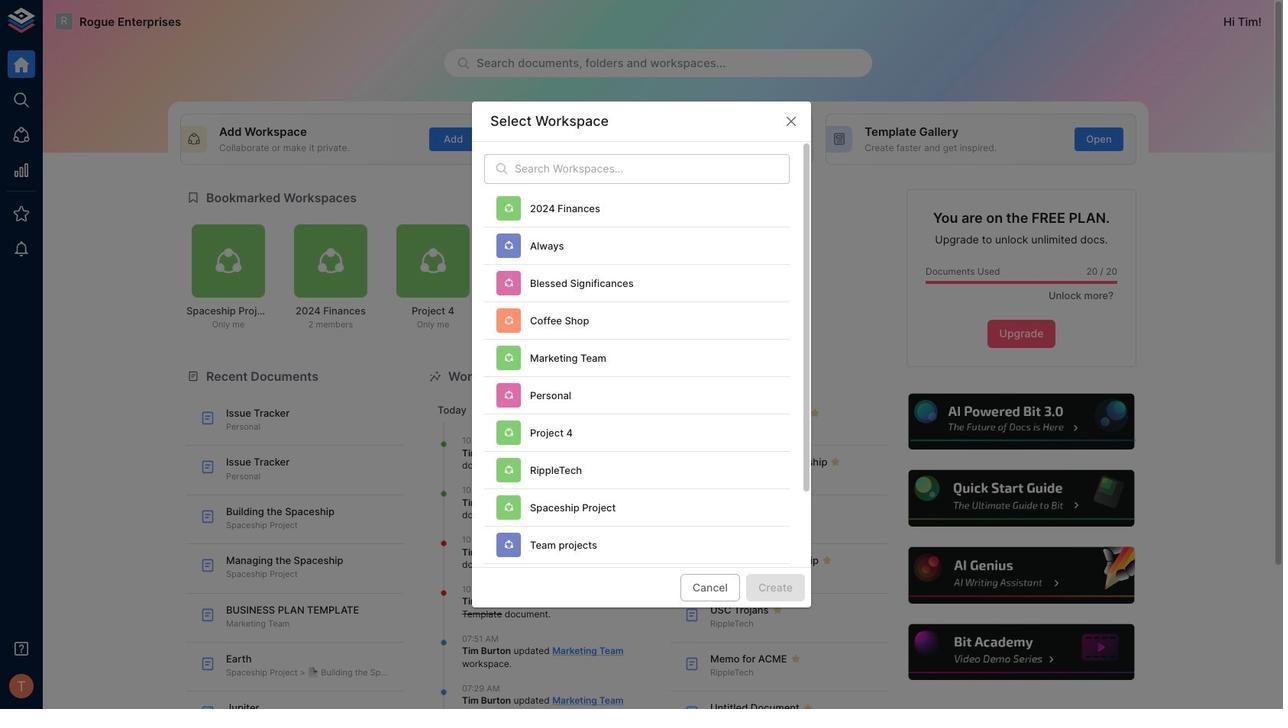 Task type: locate. For each thing, give the bounding box(es) containing it.
3 help image from the top
[[907, 546, 1137, 606]]

help image
[[907, 392, 1137, 452], [907, 469, 1137, 529], [907, 546, 1137, 606], [907, 623, 1137, 683]]

dialog
[[472, 101, 811, 645]]

Search Workspaces... text field
[[515, 154, 790, 184]]



Task type: vqa. For each thing, say whether or not it's contained in the screenshot.
'help' image
yes



Task type: describe. For each thing, give the bounding box(es) containing it.
1 help image from the top
[[907, 392, 1137, 452]]

4 help image from the top
[[907, 623, 1137, 683]]

2 help image from the top
[[907, 469, 1137, 529]]



